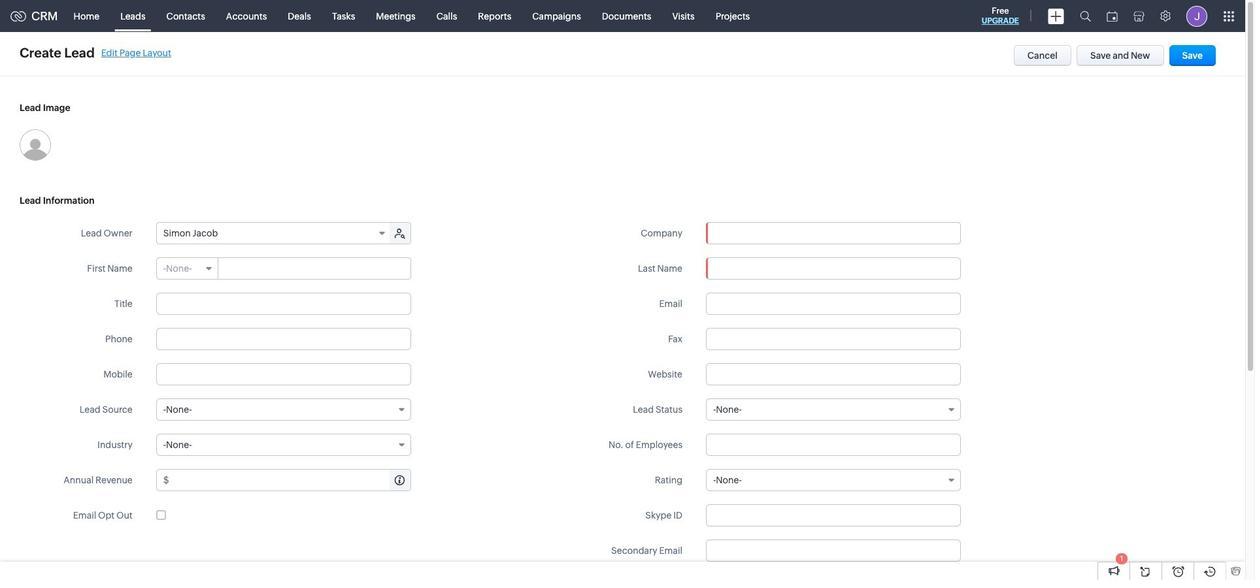 Task type: describe. For each thing, give the bounding box(es) containing it.
search image
[[1081, 10, 1092, 22]]

profile image
[[1187, 6, 1208, 26]]

create menu image
[[1049, 8, 1065, 24]]

create menu element
[[1041, 0, 1073, 32]]



Task type: locate. For each thing, give the bounding box(es) containing it.
None field
[[157, 223, 391, 244], [707, 223, 961, 244], [157, 258, 218, 279], [156, 399, 411, 421], [706, 399, 962, 421], [156, 434, 411, 457], [706, 470, 962, 492], [157, 223, 391, 244], [707, 223, 961, 244], [157, 258, 218, 279], [156, 399, 411, 421], [706, 399, 962, 421], [156, 434, 411, 457], [706, 470, 962, 492]]

None text field
[[707, 223, 961, 244], [219, 258, 411, 279], [156, 293, 411, 315], [156, 328, 411, 351], [706, 328, 962, 351], [706, 434, 962, 457], [171, 470, 411, 491], [706, 540, 962, 563], [707, 223, 961, 244], [219, 258, 411, 279], [156, 293, 411, 315], [156, 328, 411, 351], [706, 328, 962, 351], [706, 434, 962, 457], [171, 470, 411, 491], [706, 540, 962, 563]]

None text field
[[706, 258, 962, 280], [706, 293, 962, 315], [156, 364, 411, 386], [706, 364, 962, 386], [706, 505, 962, 527], [706, 258, 962, 280], [706, 293, 962, 315], [156, 364, 411, 386], [706, 364, 962, 386], [706, 505, 962, 527]]

search element
[[1073, 0, 1100, 32]]

logo image
[[10, 11, 26, 21]]

calendar image
[[1107, 11, 1118, 21]]

profile element
[[1179, 0, 1216, 32]]

image image
[[20, 130, 51, 161]]



Task type: vqa. For each thing, say whether or not it's contained in the screenshot.
Profile "image"
yes



